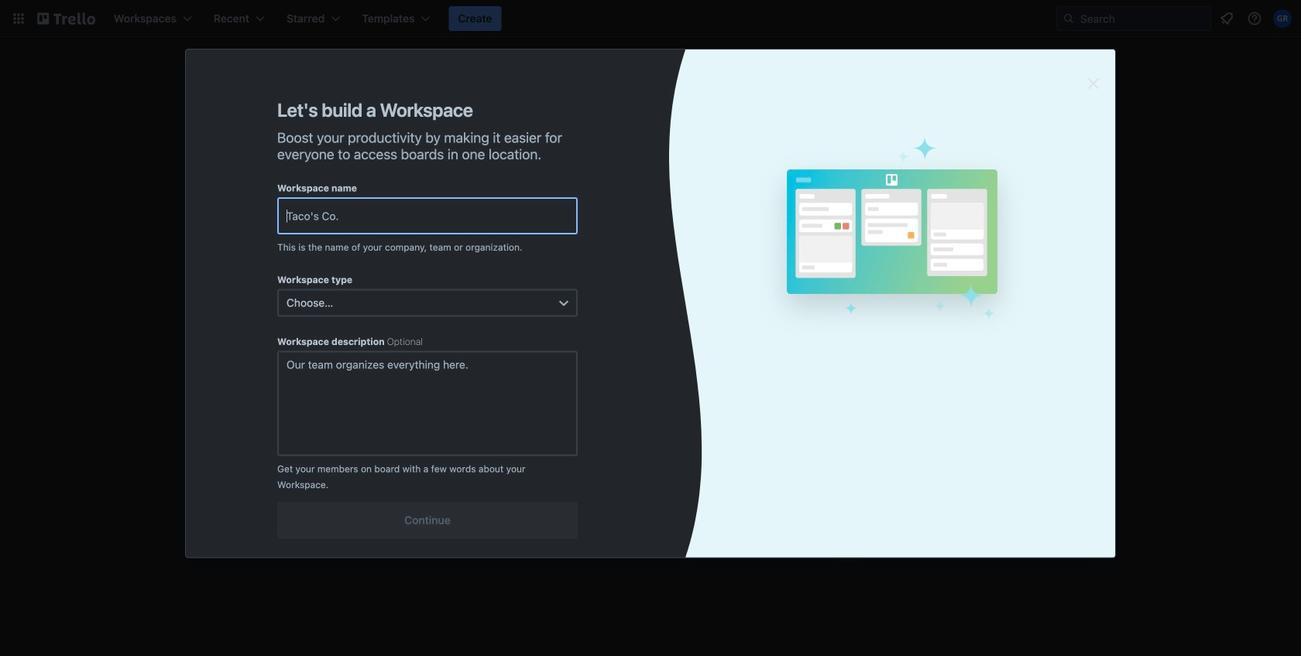 Task type: locate. For each thing, give the bounding box(es) containing it.
primary element
[[0, 0, 1301, 37]]

0 notifications image
[[1217, 9, 1236, 28]]



Task type: describe. For each thing, give the bounding box(es) containing it.
Taco's Co. text field
[[277, 197, 578, 235]]

Search field
[[1056, 6, 1211, 31]]

search image
[[1063, 12, 1075, 25]]

greg robinson (gregrobinson96) image
[[1273, 9, 1292, 28]]

open information menu image
[[1247, 11, 1262, 26]]

Our team organizes everything here. text field
[[277, 351, 578, 457]]



Task type: vqa. For each thing, say whether or not it's contained in the screenshot.
SEARCH image
yes



